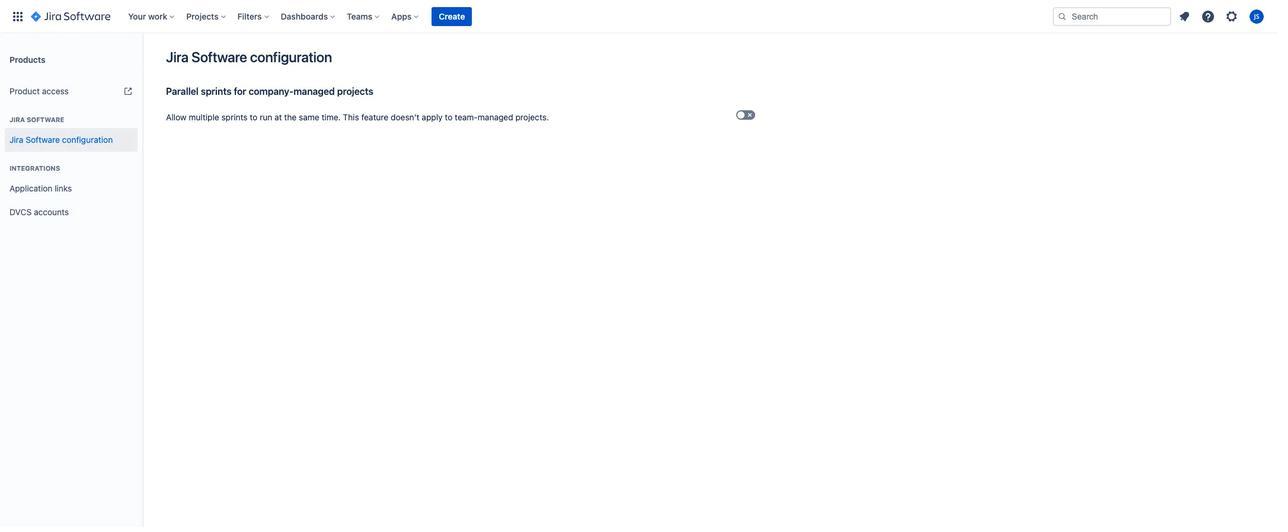 Task type: vqa. For each thing, say whether or not it's contained in the screenshot.
employees'
no



Task type: locate. For each thing, give the bounding box(es) containing it.
jira up parallel
[[166, 49, 189, 65]]

jira for jira software group at the top
[[9, 116, 25, 123]]

2 vertical spatial software
[[26, 134, 60, 144]]

2 vertical spatial jira
[[9, 134, 23, 144]]

jira down the jira software
[[9, 134, 23, 144]]

0 vertical spatial managed
[[294, 86, 335, 97]]

software down the jira software
[[26, 134, 60, 144]]

dvcs accounts link
[[5, 200, 138, 224]]

your work
[[128, 11, 167, 21]]

run
[[260, 112, 272, 122]]

1 vertical spatial jira
[[9, 116, 25, 123]]

company-
[[249, 86, 294, 97]]

1 horizontal spatial configuration
[[250, 49, 332, 65]]

jira software configuration link
[[5, 128, 138, 152]]

to
[[250, 112, 257, 122], [445, 112, 453, 122]]

managed
[[294, 86, 335, 97], [478, 112, 513, 122]]

1 vertical spatial software
[[27, 116, 64, 123]]

managed up same
[[294, 86, 335, 97]]

software for jira software group at the top
[[27, 116, 64, 123]]

configuration
[[250, 49, 332, 65], [62, 134, 113, 144]]

jira software configuration
[[166, 49, 332, 65], [9, 134, 113, 144]]

0 vertical spatial jira
[[166, 49, 189, 65]]

configuration up company- at the top
[[250, 49, 332, 65]]

software for jira software configuration link
[[26, 134, 60, 144]]

search image
[[1058, 12, 1067, 21]]

dvcs accounts
[[9, 207, 69, 217]]

Search field
[[1053, 7, 1171, 26]]

0 horizontal spatial to
[[250, 112, 257, 122]]

managed left projects.
[[478, 112, 513, 122]]

settings image
[[1225, 9, 1239, 23]]

filters
[[238, 11, 262, 21]]

0 horizontal spatial jira software configuration
[[9, 134, 113, 144]]

configuration inside jira software group
[[62, 134, 113, 144]]

doesn't
[[391, 112, 419, 122]]

time.
[[322, 112, 341, 122]]

jira software image
[[31, 9, 110, 23], [31, 9, 110, 23]]

this
[[343, 112, 359, 122]]

0 vertical spatial configuration
[[250, 49, 332, 65]]

jira
[[166, 49, 189, 65], [9, 116, 25, 123], [9, 134, 23, 144]]

1 vertical spatial jira software configuration
[[9, 134, 113, 144]]

jira software configuration inside jira software group
[[9, 134, 113, 144]]

1 vertical spatial managed
[[478, 112, 513, 122]]

1 vertical spatial configuration
[[62, 134, 113, 144]]

products
[[9, 54, 45, 64]]

dvcs
[[9, 207, 32, 217]]

allow multiple sprints to run at the same time. this feature doesn't apply to team-managed projects.
[[166, 112, 549, 122]]

parallel sprints for company-managed projects
[[166, 86, 373, 97]]

feature
[[361, 112, 388, 122]]

sprints down for
[[221, 112, 248, 122]]

1 to from the left
[[250, 112, 257, 122]]

0 vertical spatial sprints
[[201, 86, 232, 97]]

team-
[[455, 112, 478, 122]]

to left run
[[250, 112, 257, 122]]

0 vertical spatial software
[[191, 49, 247, 65]]

software down product access on the top left of the page
[[27, 116, 64, 123]]

filters button
[[234, 7, 274, 26]]

software up for
[[191, 49, 247, 65]]

jira software configuration down the jira software
[[9, 134, 113, 144]]

sprints
[[201, 86, 232, 97], [221, 112, 248, 122]]

banner
[[0, 0, 1278, 33]]

application links link
[[5, 177, 138, 200]]

projects button
[[183, 7, 230, 26]]

1 horizontal spatial to
[[445, 112, 453, 122]]

0 horizontal spatial configuration
[[62, 134, 113, 144]]

configuration down product access link
[[62, 134, 113, 144]]

software
[[191, 49, 247, 65], [27, 116, 64, 123], [26, 134, 60, 144]]

teams
[[347, 11, 372, 21]]

apps button
[[388, 7, 423, 26]]

application links
[[9, 183, 72, 193]]

jira software
[[9, 116, 64, 123]]

dashboards
[[281, 11, 328, 21]]

your work button
[[125, 7, 179, 26]]

jira software configuration up for
[[166, 49, 332, 65]]

sprints left for
[[201, 86, 232, 97]]

0 vertical spatial jira software configuration
[[166, 49, 332, 65]]

0 horizontal spatial managed
[[294, 86, 335, 97]]

1 horizontal spatial managed
[[478, 112, 513, 122]]

to right the "apply"
[[445, 112, 453, 122]]

primary element
[[7, 0, 1053, 33]]

1 horizontal spatial jira software configuration
[[166, 49, 332, 65]]

2 to from the left
[[445, 112, 453, 122]]

allow
[[166, 112, 187, 122]]

jira down the product
[[9, 116, 25, 123]]

work
[[148, 11, 167, 21]]

access
[[42, 86, 69, 96]]

accounts
[[34, 207, 69, 217]]

links
[[55, 183, 72, 193]]

create button
[[432, 7, 472, 26]]



Task type: describe. For each thing, give the bounding box(es) containing it.
parallel
[[166, 86, 198, 97]]

integrations
[[9, 164, 60, 172]]

application
[[9, 183, 52, 193]]

your profile and settings image
[[1250, 9, 1264, 23]]

apply
[[422, 112, 443, 122]]

product access
[[9, 86, 69, 96]]

notifications image
[[1177, 9, 1192, 23]]

apps
[[391, 11, 412, 21]]

teams button
[[343, 7, 384, 26]]

projects.
[[515, 112, 549, 122]]

dashboards button
[[277, 7, 340, 26]]

same
[[299, 112, 319, 122]]

sidebar navigation image
[[129, 47, 155, 71]]

integrations group
[[5, 152, 138, 228]]

appswitcher icon image
[[11, 9, 25, 23]]

jira software group
[[5, 103, 138, 155]]

1 vertical spatial sprints
[[221, 112, 248, 122]]

the
[[284, 112, 297, 122]]

multiple
[[189, 112, 219, 122]]

product
[[9, 86, 40, 96]]

help image
[[1201, 9, 1215, 23]]

jira for jira software configuration link
[[9, 134, 23, 144]]

product access link
[[5, 79, 138, 103]]

at
[[275, 112, 282, 122]]

your
[[128, 11, 146, 21]]

projects
[[337, 86, 373, 97]]

for
[[234, 86, 246, 97]]

projects
[[186, 11, 219, 21]]

banner containing your work
[[0, 0, 1278, 33]]

create
[[439, 11, 465, 21]]



